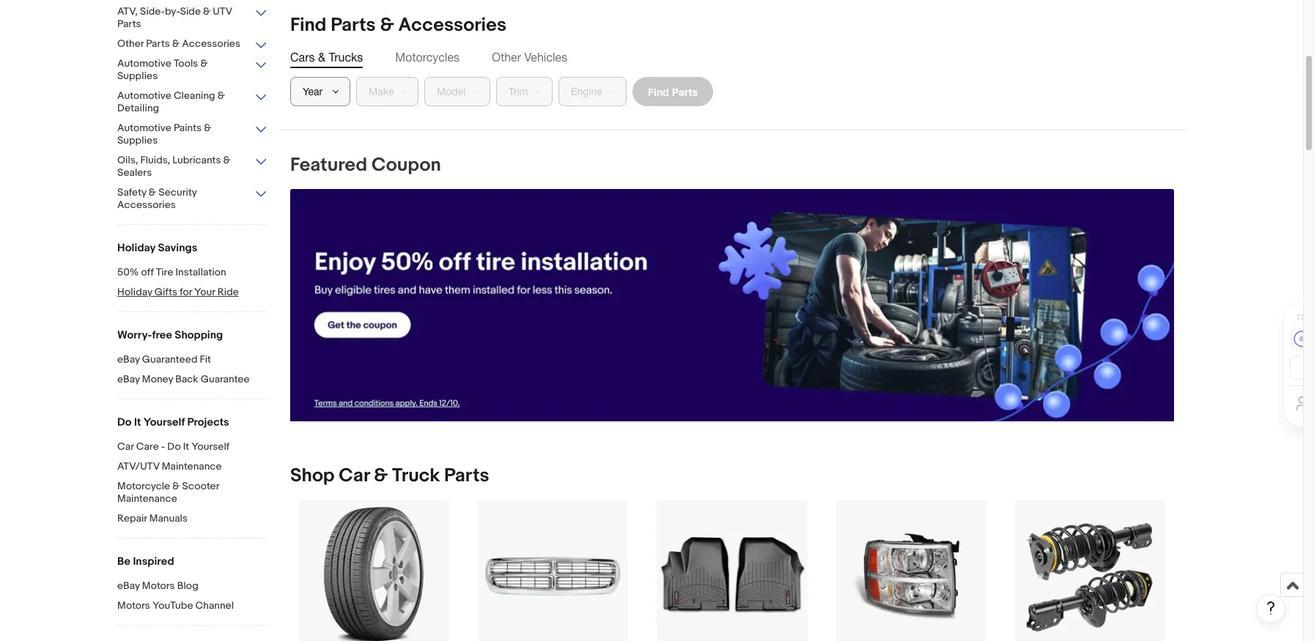 Task type: describe. For each thing, give the bounding box(es) containing it.
back
[[175, 373, 198, 386]]

automotive cleaning & detailing button
[[117, 89, 268, 116]]

ebay for be
[[117, 580, 140, 592]]

tools
[[174, 57, 198, 70]]

your
[[194, 286, 215, 298]]

detailing
[[117, 102, 159, 114]]

50%
[[117, 266, 139, 279]]

find parts
[[648, 85, 698, 98]]

worry-
[[117, 328, 152, 342]]

money
[[142, 373, 173, 386]]

atv, side-by-side & utv parts other parts & accessories automotive tools & supplies automotive cleaning & detailing automotive paints & supplies oils, fluids, lubricants & sealers safety & security accessories
[[117, 5, 240, 211]]

other parts & accessories button
[[117, 37, 268, 51]]

ebay for worry-
[[117, 353, 140, 366]]

off
[[141, 266, 154, 279]]

holiday inside 50% off tire installation holiday gifts for your ride
[[117, 286, 152, 298]]

motorcycle & scooter maintenance link
[[117, 480, 268, 506]]

other vehicles
[[492, 51, 567, 64]]

blog
[[177, 580, 198, 592]]

shop
[[290, 465, 335, 488]]

truck
[[392, 465, 440, 488]]

oils, fluids, lubricants & sealers button
[[117, 154, 268, 180]]

fluids,
[[140, 154, 170, 166]]

automotive tools & supplies button
[[117, 57, 268, 84]]

projects
[[187, 416, 229, 430]]

tire
[[156, 266, 173, 279]]

0 horizontal spatial accessories
[[117, 199, 176, 211]]

inspired
[[133, 555, 174, 569]]

0 vertical spatial it
[[134, 416, 141, 430]]

shopping
[[175, 328, 223, 342]]

lubricants
[[172, 154, 221, 166]]

other inside atv, side-by-side & utv parts other parts & accessories automotive tools & supplies automotive cleaning & detailing automotive paints & supplies oils, fluids, lubricants & sealers safety & security accessories
[[117, 37, 144, 50]]

2 ebay from the top
[[117, 373, 140, 386]]

by-
[[165, 5, 180, 18]]

atv/utv
[[117, 460, 160, 473]]

2 supplies from the top
[[117, 134, 158, 147]]

savings
[[158, 241, 197, 255]]

paints
[[174, 122, 202, 134]]

cars & trucks
[[290, 51, 363, 64]]

safety
[[117, 186, 146, 199]]

50% off tire installation holiday gifts for your ride
[[117, 266, 239, 298]]

2 automotive from the top
[[117, 89, 171, 102]]

gifts
[[155, 286, 177, 298]]

trucks
[[329, 51, 363, 64]]

fit
[[200, 353, 211, 366]]

do inside car care - do it yourself atv/utv maintenance motorcycle & scooter maintenance repair manuals
[[167, 441, 181, 453]]

installation
[[176, 266, 226, 279]]

holiday gifts for your ride link
[[117, 286, 268, 300]]

find parts button
[[633, 77, 713, 106]]

be
[[117, 555, 131, 569]]

side-
[[140, 5, 165, 18]]

1 automotive from the top
[[117, 57, 171, 70]]

holiday savings
[[117, 241, 197, 255]]

parts inside button
[[672, 85, 698, 98]]

1 vertical spatial motors
[[117, 600, 150, 612]]

coupon
[[372, 154, 441, 177]]

ebay motors blog link
[[117, 580, 268, 594]]

-
[[161, 441, 165, 453]]

it inside car care - do it yourself atv/utv maintenance motorcycle & scooter maintenance repair manuals
[[183, 441, 189, 453]]

1 horizontal spatial other
[[492, 51, 521, 64]]

shop car & truck parts
[[290, 465, 489, 488]]

& inside car care - do it yourself atv/utv maintenance motorcycle & scooter maintenance repair manuals
[[172, 480, 180, 493]]

utv
[[213, 5, 232, 18]]

help, opens dialogs image
[[1264, 601, 1278, 616]]

channel
[[195, 600, 234, 612]]

featured
[[290, 154, 367, 177]]

side
[[180, 5, 201, 18]]

atv, side-by-side & utv parts button
[[117, 5, 268, 32]]



Task type: locate. For each thing, give the bounding box(es) containing it.
guarantee
[[201, 373, 250, 386]]

atv,
[[117, 5, 138, 18]]

0 horizontal spatial do
[[117, 416, 132, 430]]

safety & security accessories button
[[117, 186, 268, 213]]

1 vertical spatial ebay
[[117, 373, 140, 386]]

ebay down be
[[117, 580, 140, 592]]

car
[[117, 441, 134, 453], [339, 465, 370, 488]]

3 automotive from the top
[[117, 122, 171, 134]]

1 holiday from the top
[[117, 241, 155, 255]]

do up atv/utv
[[117, 416, 132, 430]]

supplies up detailing on the top of page
[[117, 70, 158, 82]]

car care - do it yourself link
[[117, 441, 268, 454]]

0 vertical spatial supplies
[[117, 70, 158, 82]]

featured coupon
[[290, 154, 441, 177]]

it up atv/utv maintenance link
[[183, 441, 189, 453]]

ebay
[[117, 353, 140, 366], [117, 373, 140, 386], [117, 580, 140, 592]]

manuals
[[149, 512, 188, 525]]

1 vertical spatial car
[[339, 465, 370, 488]]

ebay down worry-
[[117, 353, 140, 366]]

tab list containing cars & trucks
[[290, 49, 1174, 65]]

find for find parts & accessories
[[290, 14, 327, 37]]

cars
[[290, 51, 315, 64]]

motorcycle
[[117, 480, 170, 493]]

car inside car care - do it yourself atv/utv maintenance motorcycle & scooter maintenance repair manuals
[[117, 441, 134, 453]]

oils,
[[117, 154, 138, 166]]

&
[[203, 5, 211, 18], [380, 14, 394, 37], [172, 37, 180, 50], [318, 51, 325, 64], [200, 57, 208, 70], [217, 89, 225, 102], [204, 122, 211, 134], [223, 154, 231, 166], [149, 186, 156, 199], [374, 465, 388, 488], [172, 480, 180, 493]]

0 horizontal spatial yourself
[[143, 416, 185, 430]]

ebay guaranteed fit ebay money back guarantee
[[117, 353, 250, 386]]

find
[[290, 14, 327, 37], [648, 85, 669, 98]]

security
[[158, 186, 197, 199]]

0 vertical spatial car
[[117, 441, 134, 453]]

1 vertical spatial do
[[167, 441, 181, 453]]

youtube
[[152, 600, 193, 612]]

yourself down projects on the bottom left
[[192, 441, 230, 453]]

motors youtube channel link
[[117, 600, 268, 614]]

atv/utv maintenance link
[[117, 460, 268, 474]]

vehicles
[[524, 51, 567, 64]]

automotive paints & supplies button
[[117, 122, 268, 148]]

1 vertical spatial other
[[492, 51, 521, 64]]

0 horizontal spatial car
[[117, 441, 134, 453]]

1 vertical spatial accessories
[[182, 37, 240, 50]]

parts
[[331, 14, 376, 37], [117, 18, 141, 30], [146, 37, 170, 50], [672, 85, 698, 98], [444, 465, 489, 488]]

2 vertical spatial automotive
[[117, 122, 171, 134]]

maintenance up "repair"
[[117, 493, 177, 505]]

repair manuals link
[[117, 512, 268, 526]]

care
[[136, 441, 159, 453]]

scooter
[[182, 480, 219, 493]]

0 horizontal spatial other
[[117, 37, 144, 50]]

0 vertical spatial motors
[[142, 580, 175, 592]]

automotive down detailing on the top of page
[[117, 122, 171, 134]]

sealers
[[117, 166, 152, 179]]

supplies
[[117, 70, 158, 82], [117, 134, 158, 147]]

be inspired
[[117, 555, 174, 569]]

maintenance down car care - do it yourself link
[[162, 460, 222, 473]]

1 vertical spatial supplies
[[117, 134, 158, 147]]

car care - do it yourself atv/utv maintenance motorcycle & scooter maintenance repair manuals
[[117, 441, 230, 525]]

repair
[[117, 512, 147, 525]]

0 vertical spatial other
[[117, 37, 144, 50]]

0 vertical spatial maintenance
[[162, 460, 222, 473]]

ebay inside ebay motors blog motors youtube channel
[[117, 580, 140, 592]]

car right shop
[[339, 465, 370, 488]]

2 vertical spatial accessories
[[117, 199, 176, 211]]

yourself
[[143, 416, 185, 430], [192, 441, 230, 453]]

enjoy 50% off tire installation image
[[290, 189, 1174, 422]]

other left the "vehicles" on the left
[[492, 51, 521, 64]]

automotive
[[117, 57, 171, 70], [117, 89, 171, 102], [117, 122, 171, 134]]

1 horizontal spatial it
[[183, 441, 189, 453]]

1 horizontal spatial accessories
[[182, 37, 240, 50]]

accessories
[[398, 14, 506, 37], [182, 37, 240, 50], [117, 199, 176, 211]]

2 holiday from the top
[[117, 286, 152, 298]]

free
[[152, 328, 172, 342]]

1 horizontal spatial yourself
[[192, 441, 230, 453]]

1 vertical spatial find
[[648, 85, 669, 98]]

supplies up the oils,
[[117, 134, 158, 147]]

2 horizontal spatial accessories
[[398, 14, 506, 37]]

0 horizontal spatial find
[[290, 14, 327, 37]]

automotive left cleaning
[[117, 89, 171, 102]]

other down atv,
[[117, 37, 144, 50]]

& inside tab list
[[318, 51, 325, 64]]

tab list
[[290, 49, 1174, 65]]

ride
[[217, 286, 239, 298]]

1 vertical spatial maintenance
[[117, 493, 177, 505]]

0 vertical spatial do
[[117, 416, 132, 430]]

accessories up the motorcycles
[[398, 14, 506, 37]]

3 ebay from the top
[[117, 580, 140, 592]]

accessories down sealers
[[117, 199, 176, 211]]

find inside button
[[648, 85, 669, 98]]

1 vertical spatial holiday
[[117, 286, 152, 298]]

accessories down atv, side-by-side & utv parts dropdown button
[[182, 37, 240, 50]]

automotive left tools
[[117, 57, 171, 70]]

1 vertical spatial automotive
[[117, 89, 171, 102]]

ebay left the money
[[117, 373, 140, 386]]

find for find parts
[[648, 85, 669, 98]]

holiday down 50%
[[117, 286, 152, 298]]

motorcycles
[[395, 51, 460, 64]]

holiday
[[117, 241, 155, 255], [117, 286, 152, 298]]

it up care
[[134, 416, 141, 430]]

1 horizontal spatial car
[[339, 465, 370, 488]]

0 vertical spatial holiday
[[117, 241, 155, 255]]

do it yourself projects
[[117, 416, 229, 430]]

find parts & accessories
[[290, 14, 506, 37]]

0 vertical spatial accessories
[[398, 14, 506, 37]]

1 ebay from the top
[[117, 353, 140, 366]]

ebay motors blog motors youtube channel
[[117, 580, 234, 612]]

holiday up 50%
[[117, 241, 155, 255]]

it
[[134, 416, 141, 430], [183, 441, 189, 453]]

yourself inside car care - do it yourself atv/utv maintenance motorcycle & scooter maintenance repair manuals
[[192, 441, 230, 453]]

worry-free shopping
[[117, 328, 223, 342]]

0 vertical spatial automotive
[[117, 57, 171, 70]]

for
[[180, 286, 192, 298]]

ebay guaranteed fit link
[[117, 353, 268, 367]]

do
[[117, 416, 132, 430], [167, 441, 181, 453]]

50% off tire installation link
[[117, 266, 268, 280]]

motors
[[142, 580, 175, 592], [117, 600, 150, 612]]

1 vertical spatial yourself
[[192, 441, 230, 453]]

2 vertical spatial ebay
[[117, 580, 140, 592]]

other
[[117, 37, 144, 50], [492, 51, 521, 64]]

0 vertical spatial yourself
[[143, 416, 185, 430]]

0 horizontal spatial it
[[134, 416, 141, 430]]

1 horizontal spatial do
[[167, 441, 181, 453]]

0 vertical spatial find
[[290, 14, 327, 37]]

None text field
[[290, 189, 1174, 422]]

maintenance
[[162, 460, 222, 473], [117, 493, 177, 505]]

1 vertical spatial it
[[183, 441, 189, 453]]

1 supplies from the top
[[117, 70, 158, 82]]

motors left youtube
[[117, 600, 150, 612]]

ebay money back guarantee link
[[117, 373, 268, 387]]

cleaning
[[174, 89, 215, 102]]

yourself up -
[[143, 416, 185, 430]]

0 vertical spatial ebay
[[117, 353, 140, 366]]

1 horizontal spatial find
[[648, 85, 669, 98]]

guaranteed
[[142, 353, 198, 366]]

do right -
[[167, 441, 181, 453]]

motors up youtube
[[142, 580, 175, 592]]

car left care
[[117, 441, 134, 453]]



Task type: vqa. For each thing, say whether or not it's contained in the screenshot.
SAFETY & SECURITY ACCESSORIES dropdown button
yes



